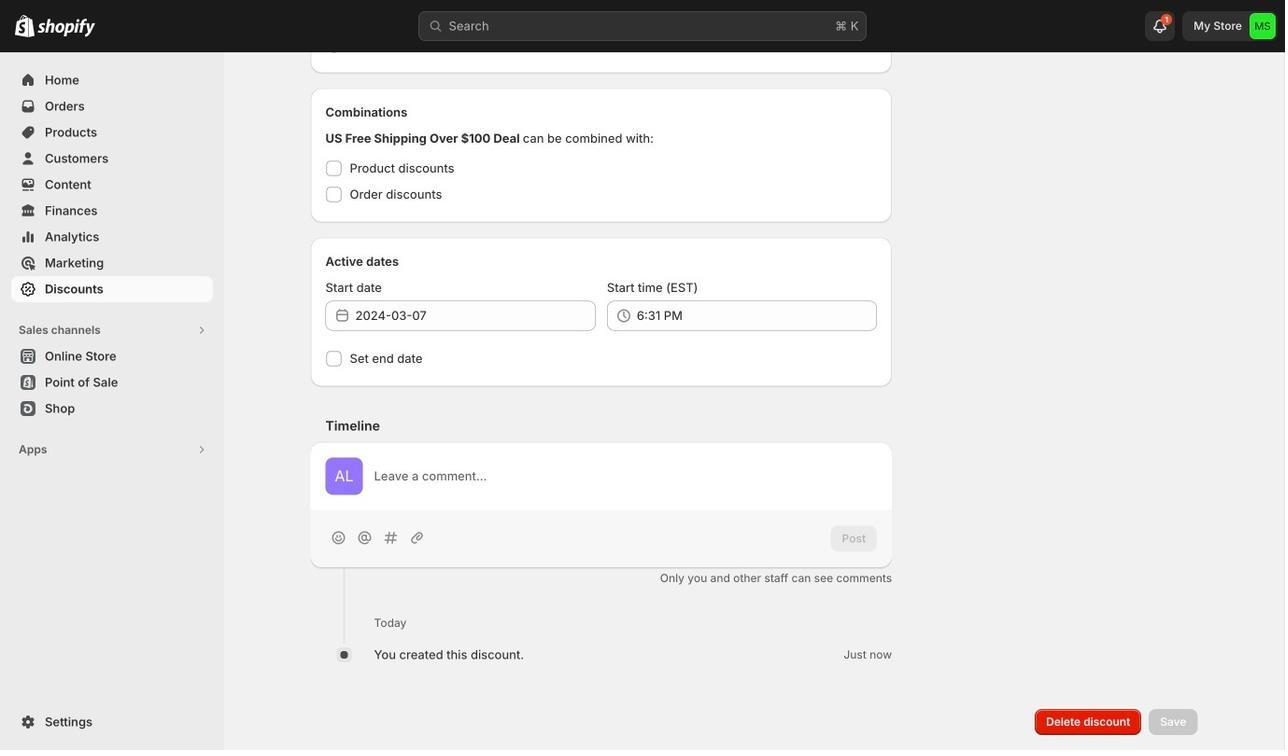 Task type: describe. For each thing, give the bounding box(es) containing it.
Leave a comment... text field
[[374, 467, 877, 486]]

avatar with initials a l image
[[325, 458, 363, 495]]

Enter time text field
[[637, 301, 877, 331]]

shopify image
[[37, 18, 95, 37]]

shopify image
[[15, 15, 35, 37]]



Task type: locate. For each thing, give the bounding box(es) containing it.
my store image
[[1250, 13, 1276, 39]]

YYYY-MM-DD text field
[[355, 301, 596, 331]]



Task type: vqa. For each thing, say whether or not it's contained in the screenshot.
Avatar With Initials A L
yes



